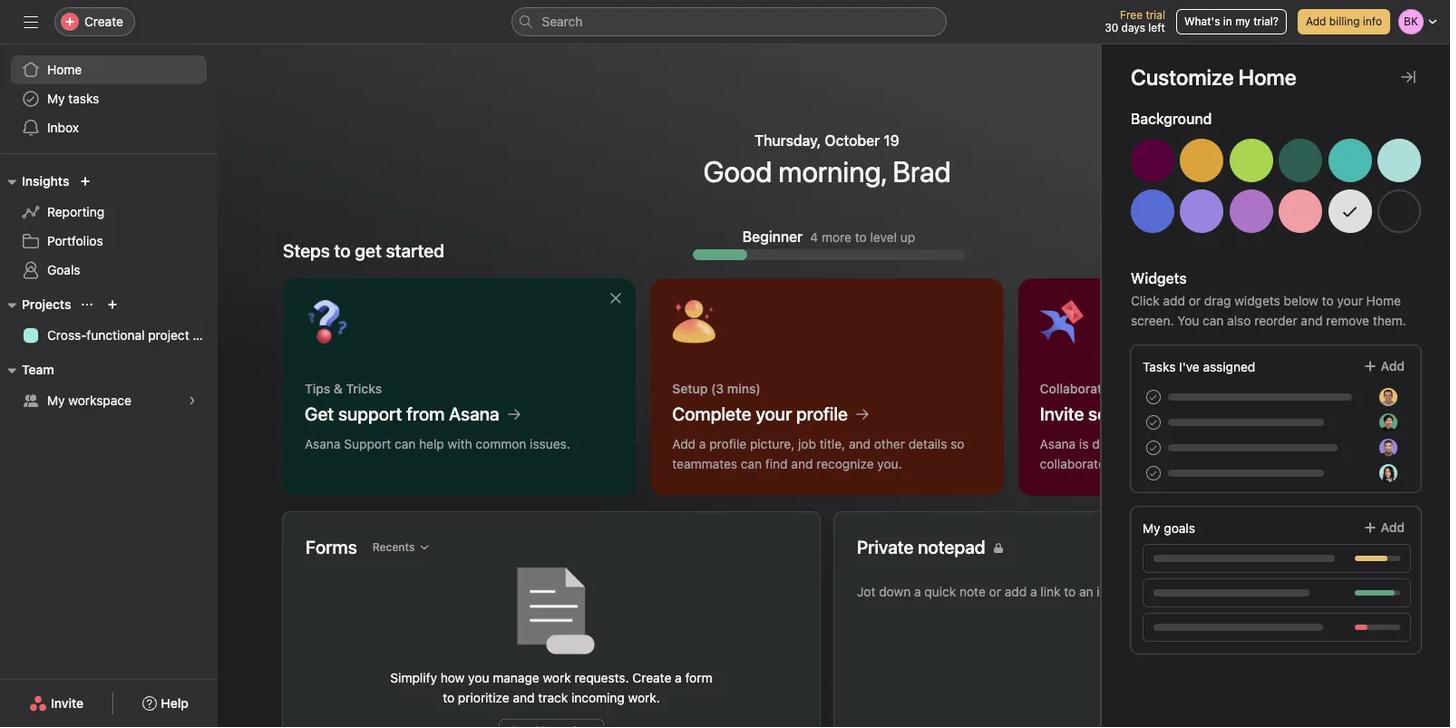 Task type: vqa. For each thing, say whether or not it's contained in the screenshot.
Show options image
no



Task type: locate. For each thing, give the bounding box(es) containing it.
1 horizontal spatial with
[[1164, 456, 1189, 472]]

asana for invite someone to collaborate
[[1040, 436, 1076, 452]]

my down team
[[47, 393, 65, 408]]

portfolios
[[47, 233, 103, 248]]

can left "find" at the right bottom of page
[[741, 456, 762, 472]]

you. down other at the right
[[877, 456, 902, 472]]

add for tasks i've assigned's add button
[[1381, 358, 1405, 374]]

to right steps
[[334, 240, 351, 261]]

0 horizontal spatial asana
[[305, 436, 341, 452]]

team
[[22, 362, 54, 377]]

1 vertical spatial your
[[756, 404, 792, 424]]

tasks
[[68, 91, 99, 106]]

can inside click add or drag widgets below to your home screen. you can also reorder and remove them.
[[1203, 313, 1224, 328]]

to inside the asana is designed for collaboration. invite a trusted collaborator to use it with you.
[[1114, 456, 1125, 472]]

1 vertical spatial invite
[[1252, 436, 1284, 452]]

inbox link
[[11, 113, 207, 142]]

my for my workspace
[[47, 393, 65, 408]]

0 horizontal spatial a
[[675, 670, 682, 686]]

collaboration (1 min) invite someone to collaborate
[[1040, 381, 1280, 424]]

team button
[[0, 359, 54, 381]]

my inside global element
[[47, 91, 65, 106]]

profile up title,
[[796, 404, 848, 424]]

close customization pane image
[[1401, 70, 1416, 84]]

help button
[[131, 687, 200, 720]]

0 horizontal spatial can
[[394, 436, 416, 452]]

can
[[1203, 313, 1224, 328], [394, 436, 416, 452], [741, 456, 762, 472]]

so
[[951, 436, 964, 452]]

0 vertical spatial home
[[47, 62, 82, 77]]

0 horizontal spatial create
[[84, 14, 123, 29]]

projects button
[[0, 294, 71, 316]]

projects element
[[0, 288, 218, 354]]

workspace
[[68, 393, 131, 408]]

details
[[908, 436, 947, 452]]

0 vertical spatial add button
[[1351, 350, 1417, 383]]

picture,
[[750, 436, 795, 452]]

home up them.
[[1366, 293, 1401, 308]]

1 horizontal spatial can
[[741, 456, 762, 472]]

global element
[[0, 44, 218, 153]]

use
[[1129, 456, 1150, 472]]

to
[[855, 229, 867, 244], [334, 240, 351, 261], [1322, 293, 1334, 308], [1168, 404, 1184, 424], [1114, 456, 1125, 472], [443, 690, 454, 706]]

1 vertical spatial add button
[[1351, 511, 1417, 544]]

add inside add billing info button
[[1306, 15, 1326, 28]]

asana left the is
[[1040, 436, 1076, 452]]

add button
[[1351, 350, 1417, 383], [1351, 511, 1417, 544]]

to left use at bottom right
[[1114, 456, 1125, 472]]

my inside teams element
[[47, 393, 65, 408]]

1 add button from the top
[[1351, 350, 1417, 383]]

to inside beginner 4 more to level up
[[855, 229, 867, 244]]

can inside add a profile picture, job title, and other details so teammates can find and recognize you.
[[741, 456, 762, 472]]

2 horizontal spatial can
[[1203, 313, 1224, 328]]

incoming
[[571, 690, 625, 706]]

tips
[[305, 381, 330, 396]]

info
[[1363, 15, 1382, 28]]

0 horizontal spatial you.
[[877, 456, 902, 472]]

search list box
[[511, 7, 946, 36]]

you. down collaboration. at right
[[1192, 456, 1217, 472]]

reporting link
[[11, 198, 207, 227]]

1 vertical spatial with
[[1164, 456, 1189, 472]]

add button for tasks i've assigned
[[1351, 350, 1417, 383]]

my goals
[[1143, 521, 1195, 536]]

profile inside add a profile picture, job title, and other details so teammates can find and recognize you.
[[709, 436, 747, 452]]

0 vertical spatial create
[[84, 14, 123, 29]]

2 vertical spatial can
[[741, 456, 762, 472]]

my left goals
[[1143, 521, 1160, 536]]

2 horizontal spatial invite
[[1252, 436, 1284, 452]]

screen.
[[1131, 313, 1174, 328]]

1 vertical spatial create
[[632, 670, 671, 686]]

0 vertical spatial profile
[[796, 404, 848, 424]]

asana inside the asana is designed for collaboration. invite a trusted collaborator to use it with you.
[[1040, 436, 1076, 452]]

to left level
[[855, 229, 867, 244]]

0 vertical spatial your
[[1337, 293, 1363, 308]]

and
[[1301, 313, 1323, 328], [849, 436, 871, 452], [791, 456, 813, 472], [513, 690, 535, 706]]

recents button
[[364, 535, 438, 560]]

0 vertical spatial can
[[1203, 313, 1224, 328]]

your
[[1337, 293, 1363, 308], [756, 404, 792, 424]]

search button
[[511, 7, 946, 36]]

2 vertical spatial invite
[[51, 696, 84, 711]]

to up the asana is designed for collaboration. invite a trusted collaborator to use it with you.
[[1168, 404, 1184, 424]]

1 horizontal spatial a
[[699, 436, 706, 452]]

1 horizontal spatial invite
[[1040, 404, 1084, 424]]

with
[[448, 436, 472, 452], [1164, 456, 1189, 472]]

0 vertical spatial with
[[448, 436, 472, 452]]

2 horizontal spatial asana
[[1040, 436, 1076, 452]]

from
[[406, 404, 445, 424]]

to down how
[[443, 690, 454, 706]]

a left trusted
[[1287, 436, 1294, 452]]

0 horizontal spatial with
[[448, 436, 472, 452]]

what's
[[1184, 15, 1220, 28]]

with inside the asana is designed for collaboration. invite a trusted collaborator to use it with you.
[[1164, 456, 1189, 472]]

good
[[703, 154, 772, 189]]

1 vertical spatial profile
[[709, 436, 747, 452]]

you. inside add a profile picture, job title, and other details so teammates can find and recognize you.
[[877, 456, 902, 472]]

create inside 'create' popup button
[[84, 14, 123, 29]]

you. inside the asana is designed for collaboration. invite a trusted collaborator to use it with you.
[[1192, 456, 1217, 472]]

2 you. from the left
[[1192, 456, 1217, 472]]

thursday,
[[755, 132, 821, 149]]

0 vertical spatial my
[[47, 91, 65, 106]]

to right 'below'
[[1322, 293, 1334, 308]]

0 horizontal spatial invite
[[51, 696, 84, 711]]

how
[[441, 670, 465, 686]]

can for you
[[1203, 313, 1224, 328]]

2 horizontal spatial a
[[1287, 436, 1294, 452]]

0 vertical spatial invite
[[1040, 404, 1084, 424]]

billing
[[1329, 15, 1360, 28]]

drag
[[1204, 293, 1231, 308]]

to inside collaboration (1 min) invite someone to collaborate
[[1168, 404, 1184, 424]]

customize home
[[1131, 64, 1297, 90]]

0 horizontal spatial home
[[47, 62, 82, 77]]

home inside global element
[[47, 62, 82, 77]]

prioritize
[[458, 690, 509, 706]]

notepad
[[918, 537, 985, 558]]

you.
[[877, 456, 902, 472], [1192, 456, 1217, 472]]

0 horizontal spatial profile
[[709, 436, 747, 452]]

add
[[1163, 293, 1185, 308]]

also
[[1227, 313, 1251, 328]]

recents
[[372, 540, 415, 554]]

tasks i've assigned
[[1143, 359, 1255, 375]]

2 add button from the top
[[1351, 511, 1417, 544]]

1 vertical spatial home
[[1366, 293, 1401, 308]]

can down "drag"
[[1203, 313, 1224, 328]]

1 horizontal spatial home
[[1366, 293, 1401, 308]]

profile up teammates
[[709, 436, 747, 452]]

1 vertical spatial my
[[47, 393, 65, 408]]

a up teammates
[[699, 436, 706, 452]]

a inside add a profile picture, job title, and other details so teammates can find and recognize you.
[[699, 436, 706, 452]]

steps to get started
[[283, 240, 444, 261]]

your up remove
[[1337, 293, 1363, 308]]

add for add button corresponding to my goals
[[1381, 520, 1405, 535]]

asana up common
[[449, 404, 499, 424]]

complete your profile
[[672, 404, 848, 424]]

add inside add a profile picture, job title, and other details so teammates can find and recognize you.
[[672, 436, 696, 452]]

and down manage
[[513, 690, 535, 706]]

& tricks
[[334, 381, 382, 396]]

home
[[47, 62, 82, 77], [1366, 293, 1401, 308]]

1 horizontal spatial you.
[[1192, 456, 1217, 472]]

days
[[1121, 21, 1145, 34]]

can left help
[[394, 436, 416, 452]]

1 you. from the left
[[877, 456, 902, 472]]

with right it at right
[[1164, 456, 1189, 472]]

to inside click add or drag widgets below to your home screen. you can also reorder and remove them.
[[1322, 293, 1334, 308]]

remove
[[1326, 313, 1369, 328]]

asana for get support from asana
[[305, 436, 341, 452]]

2 vertical spatial my
[[1143, 521, 1160, 536]]

manage
[[493, 670, 539, 686]]

my left "tasks"
[[47, 91, 65, 106]]

home link
[[11, 55, 207, 84]]

hide sidebar image
[[24, 15, 38, 29]]

asana down "get"
[[305, 436, 341, 452]]

with right help
[[448, 436, 472, 452]]

my for my tasks
[[47, 91, 65, 106]]

other
[[874, 436, 905, 452]]

background option group
[[1131, 139, 1421, 240]]

and inside click add or drag widgets below to your home screen. you can also reorder and remove them.
[[1301, 313, 1323, 328]]

asana
[[449, 404, 499, 424], [305, 436, 341, 452], [1040, 436, 1076, 452]]

free trial 30 days left
[[1105, 8, 1165, 34]]

a left form
[[675, 670, 682, 686]]

create up home link
[[84, 14, 123, 29]]

1 horizontal spatial profile
[[796, 404, 848, 424]]

create up work.
[[632, 670, 671, 686]]

recognize
[[816, 456, 874, 472]]

your up picture,
[[756, 404, 792, 424]]

1 horizontal spatial your
[[1337, 293, 1363, 308]]

(3 mins)
[[711, 381, 761, 396]]

my
[[47, 91, 65, 106], [47, 393, 65, 408], [1143, 521, 1160, 536]]

and down 'below'
[[1301, 313, 1323, 328]]

help
[[419, 436, 444, 452]]

home up my tasks
[[47, 62, 82, 77]]

1 horizontal spatial create
[[632, 670, 671, 686]]



Task type: describe. For each thing, give the bounding box(es) containing it.
a inside simplify how you manage work requests. create a form to prioritize and track incoming work.
[[675, 670, 682, 686]]

goals link
[[11, 256, 207, 285]]

tasks
[[1143, 359, 1176, 375]]

form
[[685, 670, 712, 686]]

in
[[1223, 15, 1232, 28]]

click
[[1131, 293, 1160, 308]]

get
[[305, 404, 334, 424]]

a inside the asana is designed for collaboration. invite a trusted collaborator to use it with you.
[[1287, 436, 1294, 452]]

brad
[[893, 154, 951, 189]]

show options, current sort, top image
[[82, 299, 93, 310]]

get started
[[355, 240, 444, 261]]

october
[[825, 132, 880, 149]]

common
[[476, 436, 526, 452]]

thursday, october 19 good morning, brad
[[703, 132, 951, 189]]

collaborate
[[1188, 404, 1280, 424]]

issues.
[[530, 436, 570, 452]]

widgets
[[1131, 270, 1187, 287]]

what's in my trial?
[[1184, 15, 1279, 28]]

requests.
[[574, 670, 629, 686]]

add billing info button
[[1298, 9, 1390, 34]]

assigned
[[1203, 359, 1255, 375]]

add a profile picture, job title, and other details so teammates can find and recognize you.
[[672, 436, 964, 472]]

for
[[1149, 436, 1166, 452]]

insights
[[22, 173, 69, 189]]

beginner
[[742, 229, 803, 245]]

click add or drag widgets below to your home screen. you can also reorder and remove them.
[[1131, 293, 1406, 328]]

30
[[1105, 21, 1118, 34]]

asana support can help with common issues.
[[305, 436, 570, 452]]

goals
[[47, 262, 80, 277]]

trusted
[[1297, 436, 1340, 452]]

setup (3 mins)
[[672, 381, 761, 396]]

collaboration.
[[1169, 436, 1249, 452]]

1 vertical spatial can
[[394, 436, 416, 452]]

plan
[[193, 327, 218, 343]]

insights button
[[0, 170, 69, 192]]

profile for a
[[709, 436, 747, 452]]

portfolios link
[[11, 227, 207, 256]]

steps
[[283, 240, 330, 261]]

inbox
[[47, 120, 79, 135]]

simplify how you manage work requests. create a form to prioritize and track incoming work.
[[390, 670, 712, 706]]

invite button
[[17, 687, 95, 720]]

and down job
[[791, 456, 813, 472]]

up
[[900, 229, 915, 244]]

add billing info
[[1306, 15, 1382, 28]]

background
[[1131, 111, 1212, 127]]

it
[[1153, 456, 1161, 472]]

i've
[[1179, 359, 1200, 375]]

scroll card carousel right image
[[1364, 382, 1378, 396]]

and inside simplify how you manage work requests. create a form to prioritize and track incoming work.
[[513, 690, 535, 706]]

trial?
[[1253, 15, 1279, 28]]

your inside click add or drag widgets below to your home screen. you can also reorder and remove them.
[[1337, 293, 1363, 308]]

add for a
[[672, 436, 696, 452]]

0 horizontal spatial your
[[756, 404, 792, 424]]

dismiss image
[[609, 291, 623, 306]]

trial
[[1146, 8, 1165, 22]]

left
[[1148, 21, 1165, 34]]

my for my goals
[[1143, 521, 1160, 536]]

insights element
[[0, 165, 218, 288]]

add for billing
[[1306, 15, 1326, 28]]

collaboration
[[1040, 381, 1120, 396]]

invite inside the asana is designed for collaboration. invite a trusted collaborator to use it with you.
[[1252, 436, 1284, 452]]

help
[[161, 696, 189, 711]]

profile for your
[[796, 404, 848, 424]]

job
[[798, 436, 816, 452]]

can for teammates
[[741, 456, 762, 472]]

see details, my workspace image
[[187, 395, 198, 406]]

complete
[[672, 404, 752, 424]]

teammates
[[672, 456, 737, 472]]

track
[[538, 690, 568, 706]]

beginner 4 more to level up
[[742, 229, 915, 245]]

search
[[542, 14, 583, 29]]

cross-
[[47, 327, 86, 343]]

someone
[[1088, 404, 1164, 424]]

create inside simplify how you manage work requests. create a form to prioritize and track incoming work.
[[632, 670, 671, 686]]

my
[[1235, 15, 1250, 28]]

add button for my goals
[[1351, 511, 1417, 544]]

(1 min)
[[1123, 381, 1165, 396]]

title,
[[820, 436, 845, 452]]

create button
[[54, 7, 135, 36]]

invite inside collaboration (1 min) invite someone to collaborate
[[1040, 404, 1084, 424]]

new project or portfolio image
[[107, 299, 118, 310]]

cross-functional project plan link
[[11, 321, 218, 350]]

simplify
[[390, 670, 437, 686]]

new image
[[80, 176, 91, 187]]

and up recognize
[[849, 436, 871, 452]]

morning,
[[778, 154, 886, 189]]

private
[[857, 537, 914, 558]]

them.
[[1373, 313, 1406, 328]]

forms
[[306, 537, 357, 558]]

designed
[[1092, 436, 1146, 452]]

invite inside invite button
[[51, 696, 84, 711]]

teams element
[[0, 354, 218, 419]]

widgets
[[1234, 293, 1280, 308]]

1 horizontal spatial asana
[[449, 404, 499, 424]]

more
[[822, 229, 852, 244]]

my tasks link
[[11, 84, 207, 113]]

or
[[1189, 293, 1201, 308]]

reorder
[[1254, 313, 1297, 328]]

you
[[1177, 313, 1199, 328]]

home inside click add or drag widgets below to your home screen. you can also reorder and remove them.
[[1366, 293, 1401, 308]]

work.
[[628, 690, 660, 706]]

project
[[148, 327, 189, 343]]

is
[[1079, 436, 1089, 452]]

free
[[1120, 8, 1143, 22]]

collaborator
[[1040, 456, 1110, 472]]

level
[[870, 229, 897, 244]]

to inside simplify how you manage work requests. create a form to prioritize and track incoming work.
[[443, 690, 454, 706]]

below
[[1284, 293, 1318, 308]]



